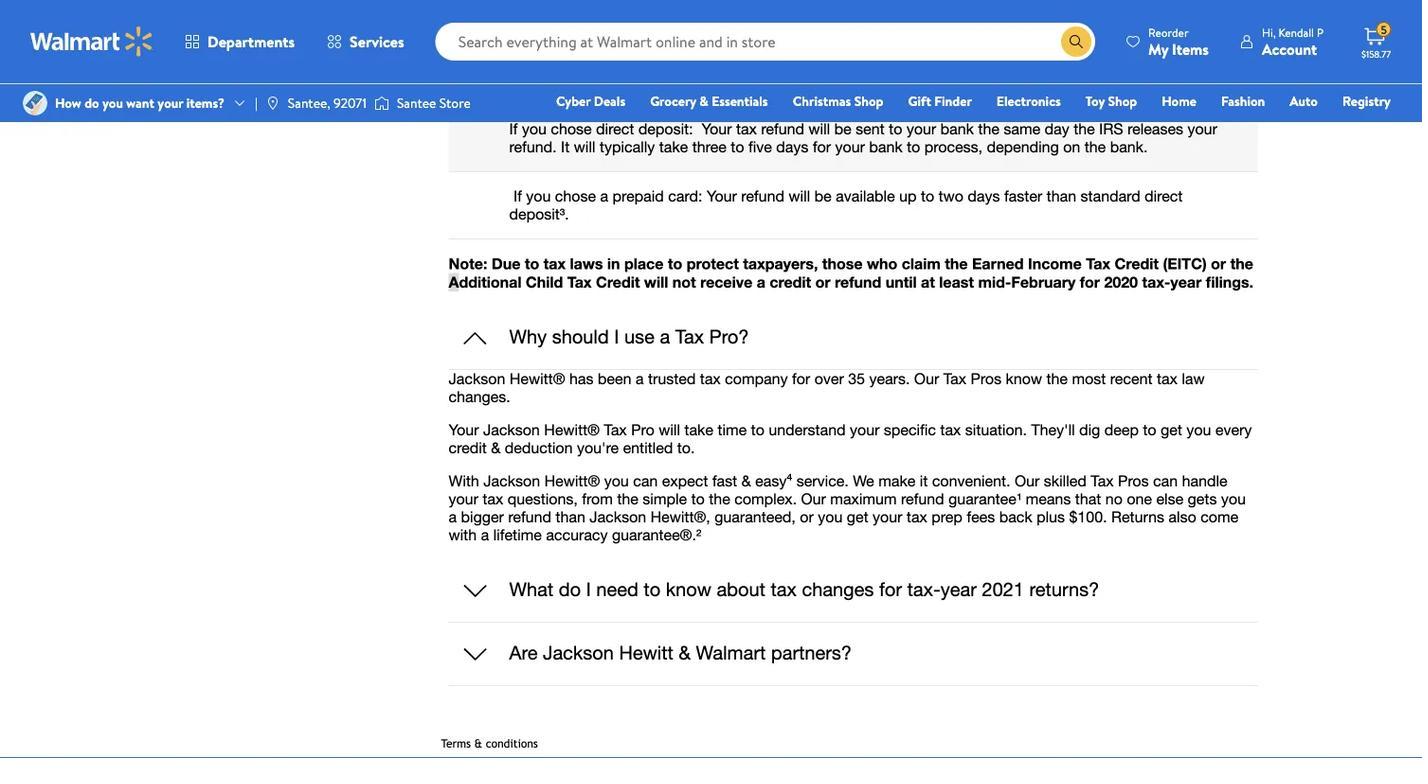 Task type: vqa. For each thing, say whether or not it's contained in the screenshot.
the Sold and shipped by ElectroCell
no



Task type: describe. For each thing, give the bounding box(es) containing it.
 image for how do you want your items?
[[23, 91, 47, 116]]

store
[[439, 94, 471, 112]]

gift finder
[[908, 92, 972, 110]]

my
[[1148, 38, 1168, 59]]

cyber deals link
[[548, 91, 634, 111]]

departments
[[207, 31, 295, 52]]

&
[[699, 92, 708, 110]]

 image for santee, 92071
[[265, 96, 280, 111]]

hi,
[[1262, 24, 1276, 40]]

items?
[[186, 94, 225, 112]]

gift
[[908, 92, 931, 110]]

services button
[[311, 19, 420, 64]]

cyber deals
[[556, 92, 625, 110]]

items
[[1172, 38, 1209, 59]]

santee
[[397, 94, 436, 112]]

christmas
[[793, 92, 851, 110]]

search icon image
[[1069, 34, 1084, 49]]

one debit link
[[1237, 117, 1318, 138]]

want
[[126, 94, 154, 112]]

kendall
[[1278, 24, 1314, 40]]

christmas shop
[[793, 92, 883, 110]]

debit
[[1277, 118, 1310, 137]]

grocery
[[650, 92, 696, 110]]

walmart image
[[30, 27, 153, 57]]

santee store
[[397, 94, 471, 112]]

fashion
[[1221, 92, 1265, 110]]

fashion link
[[1213, 91, 1274, 111]]

how
[[55, 94, 81, 112]]

toy
[[1085, 92, 1105, 110]]

5
[[1381, 22, 1387, 38]]

reorder
[[1148, 24, 1189, 40]]

toy shop link
[[1077, 91, 1146, 111]]

finder
[[934, 92, 972, 110]]

p
[[1317, 24, 1323, 40]]

shop for christmas shop
[[854, 92, 883, 110]]

how do you want your items?
[[55, 94, 225, 112]]

Walmart Site-Wide search field
[[435, 23, 1095, 61]]

essentials
[[712, 92, 768, 110]]

services
[[350, 31, 404, 52]]



Task type: locate. For each thing, give the bounding box(es) containing it.
gift finder link
[[900, 91, 980, 111]]

Search search field
[[435, 23, 1095, 61]]

santee,
[[288, 94, 330, 112]]

hi, kendall p account
[[1262, 24, 1323, 59]]

registry one debit
[[1246, 92, 1391, 137]]

departments button
[[169, 19, 311, 64]]

shop right christmas
[[854, 92, 883, 110]]

you
[[102, 94, 123, 112]]

auto
[[1290, 92, 1318, 110]]

92071
[[334, 94, 367, 112]]

|
[[255, 94, 258, 112]]

grocery & essentials link
[[642, 91, 777, 111]]

cyber
[[556, 92, 591, 110]]

shop for toy shop
[[1108, 92, 1137, 110]]

santee, 92071
[[288, 94, 367, 112]]

1 shop from the left
[[854, 92, 883, 110]]

 image
[[374, 94, 389, 113]]

reorder my items
[[1148, 24, 1209, 59]]

$158.77
[[1361, 47, 1391, 60]]

registry link
[[1334, 91, 1399, 111]]

1 horizontal spatial shop
[[1108, 92, 1137, 110]]

grocery & essentials
[[650, 92, 768, 110]]

 image right |
[[265, 96, 280, 111]]

2 shop from the left
[[1108, 92, 1137, 110]]

0 horizontal spatial  image
[[23, 91, 47, 116]]

shop
[[854, 92, 883, 110], [1108, 92, 1137, 110]]

 image
[[23, 91, 47, 116], [265, 96, 280, 111]]

shop right toy
[[1108, 92, 1137, 110]]

auto link
[[1281, 91, 1326, 111]]

1 horizontal spatial  image
[[265, 96, 280, 111]]

registry
[[1342, 92, 1391, 110]]

your
[[158, 94, 183, 112]]

electronics link
[[988, 91, 1069, 111]]

one
[[1246, 118, 1274, 137]]

 image left how at top left
[[23, 91, 47, 116]]

home link
[[1153, 91, 1205, 111]]

walmart+
[[1334, 118, 1391, 137]]

deals
[[594, 92, 625, 110]]

christmas shop link
[[784, 91, 892, 111]]

0 horizontal spatial shop
[[854, 92, 883, 110]]

account
[[1262, 38, 1317, 59]]

walmart+ link
[[1326, 117, 1399, 138]]

electronics
[[996, 92, 1061, 110]]

toy shop
[[1085, 92, 1137, 110]]

do
[[84, 94, 99, 112]]

home
[[1162, 92, 1196, 110]]



